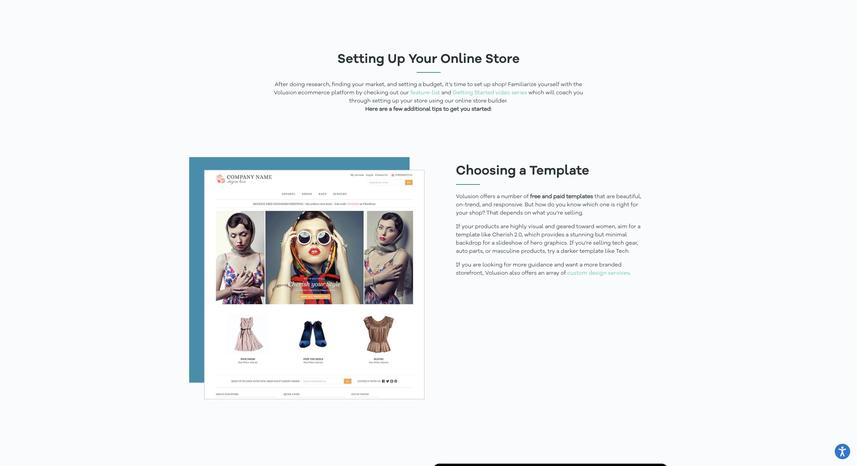Task type: describe. For each thing, give the bounding box(es) containing it.
if for if you are looking for more guidance and want a more branded storefront, volusion also offers an array of
[[456, 263, 460, 268]]

platform
[[331, 90, 354, 96]]

minimal
[[606, 233, 627, 238]]

feature-list and getting started video series
[[410, 90, 527, 96]]

and inside after doing research, finding your market, and setting a budget, it's time to set up shop! familiarize yourself with the volusion ecommerce platform by checking out our
[[387, 82, 397, 88]]

if for if your products are highly visual and geared toward women, aim for a template like cherish 2.0, which provides a stunning but minimal backdrop for a slideshow of hero graphics. if you're selling tech gear, auto parts, or masculine products, try a darker template like tech.
[[456, 224, 460, 230]]

or
[[485, 249, 491, 254]]

a inside 'if you are looking for more guidance and want a more branded storefront, volusion also offers an array of'
[[580, 263, 583, 268]]

women,
[[596, 224, 616, 230]]

set
[[474, 82, 482, 88]]

custom design services .
[[567, 271, 631, 276]]

your inside after doing research, finding your market, and setting a budget, it's time to set up shop! familiarize yourself with the volusion ecommerce platform by checking out our
[[352, 82, 364, 88]]

which inside which will coach you through setting up your store using our online store builder. here are a few additional tips to get you started:
[[529, 90, 544, 96]]

for up the or
[[483, 241, 490, 246]]

of inside if your products are highly visual and geared toward women, aim for a template like cherish 2.0, which provides a stunning but minimal backdrop for a slideshow of hero graphics. if you're selling tech gear, auto parts, or masculine products, try a darker template like tech.
[[524, 241, 529, 246]]

responsive.
[[494, 202, 523, 208]]

if your products are highly visual and geared toward women, aim for a template like cherish 2.0, which provides a stunning but minimal backdrop for a slideshow of hero graphics. if you're selling tech gear, auto parts, or masculine products, try a darker template like tech.
[[456, 224, 641, 254]]

want
[[566, 263, 578, 268]]

builder.
[[488, 99, 508, 104]]

your inside that are beautiful, on-trend, and responsive. but how do you know which one is right for your shop? that depends on what you're selling.
[[456, 211, 468, 216]]

but
[[595, 233, 604, 238]]

1 more from the left
[[513, 263, 527, 268]]

setting
[[337, 53, 385, 66]]

online
[[455, 99, 472, 104]]

masculine
[[492, 249, 520, 254]]

market,
[[366, 82, 386, 88]]

your inside if your products are highly visual and geared toward women, aim for a template like cherish 2.0, which provides a stunning but minimal backdrop for a slideshow of hero graphics. if you're selling tech gear, auto parts, or masculine products, try a darker template like tech.
[[462, 224, 474, 230]]

selling
[[593, 241, 611, 246]]

that are beautiful, on-trend, and responsive. but how do you know which one is right for your shop? that depends on what you're selling.
[[456, 194, 641, 216]]

1 horizontal spatial selling online image
[[433, 464, 668, 467]]

setting inside after doing research, finding your market, and setting a budget, it's time to set up shop! familiarize yourself with the volusion ecommerce platform by checking out our
[[398, 82, 417, 88]]

darker
[[561, 249, 578, 254]]

provides
[[541, 233, 564, 238]]

cherish
[[492, 233, 513, 238]]

templates
[[566, 194, 593, 200]]

2 more from the left
[[584, 263, 598, 268]]

our inside after doing research, finding your market, and setting a budget, it's time to set up shop! familiarize yourself with the volusion ecommerce platform by checking out our
[[400, 90, 409, 96]]

volusion inside after doing research, finding your market, and setting a budget, it's time to set up shop! familiarize yourself with the volusion ecommerce platform by checking out our
[[274, 90, 297, 96]]

storefront,
[[456, 271, 484, 276]]

design
[[589, 271, 607, 276]]

out
[[390, 90, 399, 96]]

1 horizontal spatial like
[[605, 249, 615, 254]]

offers inside 'if you are looking for more guidance and want a more branded storefront, volusion also offers an array of'
[[522, 271, 537, 276]]

after doing research, finding your market, and setting a budget, it's time to set up shop! familiarize yourself with the volusion ecommerce platform by checking out our
[[274, 82, 582, 96]]

a up 'responsive.'
[[497, 194, 500, 200]]

1 vertical spatial template
[[580, 249, 604, 254]]

1 store from the left
[[414, 99, 428, 104]]

few
[[393, 107, 403, 112]]

products,
[[521, 249, 546, 254]]

custom design services link
[[567, 271, 630, 276]]

guidance
[[528, 263, 553, 268]]

0 vertical spatial selling online image
[[189, 157, 424, 400]]

aim
[[618, 224, 627, 230]]

setting up your online store
[[337, 53, 520, 66]]

0 vertical spatial of
[[524, 194, 529, 200]]

through
[[349, 99, 371, 104]]

list
[[432, 90, 440, 96]]

on-
[[456, 202, 465, 208]]

up inside which will coach you through setting up your store using our online store builder. here are a few additional tips to get you started:
[[392, 99, 399, 104]]

branded
[[599, 263, 622, 268]]

budget,
[[423, 82, 444, 88]]

store
[[485, 53, 520, 66]]

auto
[[456, 249, 468, 254]]

to inside which will coach you through setting up your store using our online store builder. here are a few additional tips to get you started:
[[443, 107, 449, 112]]

try
[[548, 249, 555, 254]]

are inside that are beautiful, on-trend, and responsive. but how do you know which one is right for your shop? that depends on what you're selling.
[[607, 194, 615, 200]]

additional
[[404, 107, 431, 112]]

doing
[[290, 82, 305, 88]]

checking
[[364, 90, 388, 96]]

parts,
[[469, 249, 484, 254]]

paid
[[553, 194, 565, 200]]

which will coach you through setting up your store using our online store builder. here are a few additional tips to get you started:
[[349, 90, 583, 112]]

feature-list link
[[410, 90, 440, 96]]

graphics.
[[544, 241, 568, 246]]

volusion inside 'if you are looking for more guidance and want a more branded storefront, volusion also offers an array of'
[[485, 271, 508, 276]]

to inside after doing research, finding your market, and setting a budget, it's time to set up shop! familiarize yourself with the volusion ecommerce platform by checking out our
[[467, 82, 473, 88]]

know
[[567, 202, 581, 208]]

stunning
[[570, 233, 594, 238]]

it's
[[445, 82, 453, 88]]

gear,
[[626, 241, 638, 246]]

your inside which will coach you through setting up your store using our online store builder. here are a few additional tips to get you started:
[[401, 99, 413, 104]]

beautiful,
[[616, 194, 641, 200]]

how
[[535, 202, 546, 208]]

you're inside that are beautiful, on-trend, and responsive. but how do you know which one is right for your shop? that depends on what you're selling.
[[547, 211, 563, 216]]

choosing
[[456, 165, 516, 178]]

.
[[630, 271, 631, 276]]

also
[[509, 271, 520, 276]]

selling.
[[565, 211, 583, 216]]

finding
[[332, 82, 351, 88]]

and inside 'if you are looking for more guidance and want a more branded storefront, volusion also offers an array of'
[[554, 263, 564, 268]]

by
[[356, 90, 362, 96]]

up inside after doing research, finding your market, and setting a budget, it's time to set up shop! familiarize yourself with the volusion ecommerce platform by checking out our
[[484, 82, 491, 88]]

your
[[408, 53, 437, 66]]

you inside 'if you are looking for more guidance and want a more branded storefront, volusion also offers an array of'
[[462, 263, 471, 268]]

template
[[530, 165, 589, 178]]

shop?
[[469, 211, 485, 216]]

number
[[501, 194, 522, 200]]

hero
[[530, 241, 543, 246]]

and down it's
[[441, 90, 451, 96]]

you down the
[[574, 90, 583, 96]]

coach
[[556, 90, 572, 96]]

our inside which will coach you through setting up your store using our online store builder. here are a few additional tips to get you started:
[[445, 99, 454, 104]]

choosing a template
[[456, 165, 589, 178]]

2.0,
[[514, 233, 523, 238]]

are inside 'if you are looking for more guidance and want a more branded storefront, volusion also offers an array of'
[[473, 263, 481, 268]]

a up volusion offers a number of free and paid templates
[[519, 165, 526, 178]]

you inside that are beautiful, on-trend, and responsive. but how do you know which one is right for your shop? that depends on what you're selling.
[[556, 202, 566, 208]]

geared
[[556, 224, 575, 230]]

and inside if your products are highly visual and geared toward women, aim for a template like cherish 2.0, which provides a stunning but minimal backdrop for a slideshow of hero graphics. if you're selling tech gear, auto parts, or masculine products, try a darker template like tech.
[[545, 224, 555, 230]]



Task type: locate. For each thing, give the bounding box(es) containing it.
volusion offers a number of free and paid templates
[[456, 194, 593, 200]]

and up array
[[554, 263, 564, 268]]

0 horizontal spatial our
[[400, 90, 409, 96]]

1 horizontal spatial offers
[[522, 271, 537, 276]]

ecommerce
[[298, 90, 330, 96]]

video
[[496, 90, 510, 96]]

and up do
[[542, 194, 552, 200]]

backdrop
[[456, 241, 481, 246]]

1 vertical spatial you're
[[575, 241, 592, 246]]

depends
[[500, 211, 523, 216]]

for
[[631, 202, 638, 208], [629, 224, 636, 230], [483, 241, 490, 246], [504, 263, 512, 268]]

of up but
[[524, 194, 529, 200]]

1 vertical spatial which
[[583, 202, 598, 208]]

to
[[467, 82, 473, 88], [443, 107, 449, 112]]

array
[[546, 271, 559, 276]]

volusion up trend, at the top right of page
[[456, 194, 479, 200]]

feature-
[[410, 90, 432, 96]]

that
[[595, 194, 605, 200]]

if down auto
[[456, 263, 460, 268]]

0 vertical spatial if
[[456, 224, 460, 230]]

more up also
[[513, 263, 527, 268]]

an
[[538, 271, 545, 276]]

for up also
[[504, 263, 512, 268]]

which down visual
[[524, 233, 540, 238]]

1 vertical spatial selling online image
[[433, 464, 668, 467]]

services
[[608, 271, 630, 276]]

0 horizontal spatial like
[[481, 233, 491, 238]]

of inside 'if you are looking for more guidance and want a more branded storefront, volusion also offers an array of'
[[561, 271, 566, 276]]

like down selling on the right
[[605, 249, 615, 254]]

2 horizontal spatial volusion
[[485, 271, 508, 276]]

2 store from the left
[[473, 99, 487, 104]]

for down beautiful,
[[631, 202, 638, 208]]

you
[[574, 90, 583, 96], [461, 107, 470, 112], [556, 202, 566, 208], [462, 263, 471, 268]]

your down on-
[[456, 211, 468, 216]]

volusion down the looking on the bottom right of the page
[[485, 271, 508, 276]]

1 horizontal spatial to
[[467, 82, 473, 88]]

will
[[546, 90, 555, 96]]

up
[[484, 82, 491, 88], [392, 99, 399, 104]]

to left get
[[443, 107, 449, 112]]

0 vertical spatial which
[[529, 90, 544, 96]]

you're down do
[[547, 211, 563, 216]]

are
[[379, 107, 388, 112], [607, 194, 615, 200], [501, 224, 509, 230], [473, 263, 481, 268]]

a inside after doing research, finding your market, and setting a budget, it's time to set up shop! familiarize yourself with the volusion ecommerce platform by checking out our
[[419, 82, 422, 88]]

offers left an
[[522, 271, 537, 276]]

the
[[574, 82, 582, 88]]

1 vertical spatial volusion
[[456, 194, 479, 200]]

and up the out
[[387, 82, 397, 88]]

0 vertical spatial our
[[400, 90, 409, 96]]

if
[[456, 224, 460, 230], [570, 241, 574, 246], [456, 263, 460, 268]]

up down the out
[[392, 99, 399, 104]]

setting down the checking at top
[[372, 99, 391, 104]]

custom
[[567, 271, 587, 276]]

getting
[[453, 90, 473, 96]]

0 vertical spatial up
[[484, 82, 491, 88]]

2 vertical spatial if
[[456, 263, 460, 268]]

your
[[352, 82, 364, 88], [401, 99, 413, 104], [456, 211, 468, 216], [462, 224, 474, 230]]

a down geared
[[566, 233, 569, 238]]

your up the few
[[401, 99, 413, 104]]

up
[[388, 53, 405, 66]]

and inside that are beautiful, on-trend, and responsive. but how do you know which one is right for your shop? that depends on what you're selling.
[[482, 202, 492, 208]]

offers up trend, at the top right of page
[[480, 194, 495, 200]]

1 vertical spatial to
[[443, 107, 449, 112]]

our up get
[[445, 99, 454, 104]]

store up started:
[[473, 99, 487, 104]]

for inside that are beautiful, on-trend, and responsive. but how do you know which one is right for your shop? that depends on what you're selling.
[[631, 202, 638, 208]]

0 vertical spatial setting
[[398, 82, 417, 88]]

2 vertical spatial volusion
[[485, 271, 508, 276]]

highly
[[510, 224, 527, 230]]

1 horizontal spatial our
[[445, 99, 454, 104]]

series
[[512, 90, 527, 96]]

a right try
[[557, 249, 560, 254]]

started:
[[472, 107, 492, 112]]

trend,
[[465, 202, 481, 208]]

open accessibe: accessibility options, statement and help image
[[839, 447, 846, 457]]

which inside that are beautiful, on-trend, and responsive. but how do you know which one is right for your shop? that depends on what you're selling.
[[583, 202, 598, 208]]

and up provides
[[545, 224, 555, 230]]

1 horizontal spatial volusion
[[456, 194, 479, 200]]

0 vertical spatial like
[[481, 233, 491, 238]]

setting
[[398, 82, 417, 88], [372, 99, 391, 104]]

a right aim
[[638, 224, 641, 230]]

0 horizontal spatial template
[[456, 233, 480, 238]]

are right here
[[379, 107, 388, 112]]

setting inside which will coach you through setting up your store using our online store builder. here are a few additional tips to get you started:
[[372, 99, 391, 104]]

2 vertical spatial of
[[561, 271, 566, 276]]

products
[[475, 224, 499, 230]]

a left the few
[[389, 107, 392, 112]]

more up design
[[584, 263, 598, 268]]

0 vertical spatial template
[[456, 233, 480, 238]]

0 horizontal spatial to
[[443, 107, 449, 112]]

1 horizontal spatial you're
[[575, 241, 592, 246]]

template down selling on the right
[[580, 249, 604, 254]]

0 horizontal spatial you're
[[547, 211, 563, 216]]

if up backdrop
[[456, 224, 460, 230]]

0 horizontal spatial selling online image
[[189, 157, 424, 400]]

you're inside if your products are highly visual and geared toward women, aim for a template like cherish 2.0, which provides a stunning but minimal backdrop for a slideshow of hero graphics. if you're selling tech gear, auto parts, or masculine products, try a darker template like tech.
[[575, 241, 592, 246]]

1 horizontal spatial setting
[[398, 82, 417, 88]]

for inside 'if you are looking for more guidance and want a more branded storefront, volusion also offers an array of'
[[504, 263, 512, 268]]

if inside 'if you are looking for more guidance and want a more branded storefront, volusion also offers an array of'
[[456, 263, 460, 268]]

are inside which will coach you through setting up your store using our online store builder. here are a few additional tips to get you started:
[[379, 107, 388, 112]]

tech.
[[616, 249, 630, 254]]

of right array
[[561, 271, 566, 276]]

of left hero
[[524, 241, 529, 246]]

0 vertical spatial to
[[467, 82, 473, 88]]

and up that
[[482, 202, 492, 208]]

up up getting started video series link
[[484, 82, 491, 88]]

which left will
[[529, 90, 544, 96]]

are up storefront,
[[473, 263, 481, 268]]

you're
[[547, 211, 563, 216], [575, 241, 592, 246]]

store down feature-
[[414, 99, 428, 104]]

volusion down after
[[274, 90, 297, 96]]

a
[[419, 82, 422, 88], [389, 107, 392, 112], [519, 165, 526, 178], [497, 194, 500, 200], [638, 224, 641, 230], [566, 233, 569, 238], [492, 241, 495, 246], [557, 249, 560, 254], [580, 263, 583, 268]]

1 vertical spatial of
[[524, 241, 529, 246]]

a inside which will coach you through setting up your store using our online store builder. here are a few additional tips to get you started:
[[389, 107, 392, 112]]

online
[[440, 53, 482, 66]]

offers
[[480, 194, 495, 200], [522, 271, 537, 276]]

getting started video series link
[[453, 90, 527, 96]]

1 vertical spatial our
[[445, 99, 454, 104]]

toward
[[576, 224, 595, 230]]

0 horizontal spatial up
[[392, 99, 399, 104]]

1 horizontal spatial up
[[484, 82, 491, 88]]

using
[[429, 99, 443, 104]]

1 horizontal spatial more
[[584, 263, 598, 268]]

to left set
[[467, 82, 473, 88]]

0 horizontal spatial setting
[[372, 99, 391, 104]]

like
[[481, 233, 491, 238], [605, 249, 615, 254]]

setting up feature-
[[398, 82, 417, 88]]

our right the out
[[400, 90, 409, 96]]

template up backdrop
[[456, 233, 480, 238]]

free
[[530, 194, 541, 200]]

1 horizontal spatial store
[[473, 99, 487, 104]]

visual
[[528, 224, 544, 230]]

like down 'products' on the top of the page
[[481, 233, 491, 238]]

right
[[617, 202, 629, 208]]

time
[[454, 82, 466, 88]]

1 vertical spatial if
[[570, 241, 574, 246]]

looking
[[483, 263, 503, 268]]

are up is
[[607, 194, 615, 200]]

0 horizontal spatial store
[[414, 99, 428, 104]]

you up storefront,
[[462, 263, 471, 268]]

slideshow
[[496, 241, 522, 246]]

tech
[[612, 241, 624, 246]]

on
[[524, 211, 531, 216]]

which
[[529, 90, 544, 96], [583, 202, 598, 208], [524, 233, 540, 238]]

after
[[275, 82, 288, 88]]

0 horizontal spatial offers
[[480, 194, 495, 200]]

your up by
[[352, 82, 364, 88]]

a down "cherish"
[[492, 241, 495, 246]]

if you are looking for more guidance and want a more branded storefront, volusion also offers an array of
[[456, 263, 622, 276]]

volusion
[[274, 90, 297, 96], [456, 194, 479, 200], [485, 271, 508, 276]]

1 vertical spatial offers
[[522, 271, 537, 276]]

1 vertical spatial like
[[605, 249, 615, 254]]

0 horizontal spatial more
[[513, 263, 527, 268]]

started
[[474, 90, 494, 96]]

you're down the stunning
[[575, 241, 592, 246]]

shop!
[[492, 82, 507, 88]]

here
[[365, 107, 378, 112]]

but
[[525, 202, 534, 208]]

0 horizontal spatial volusion
[[274, 90, 297, 96]]

0 vertical spatial volusion
[[274, 90, 297, 96]]

that
[[486, 211, 498, 216]]

of
[[524, 194, 529, 200], [524, 241, 529, 246], [561, 271, 566, 276]]

you down 'paid'
[[556, 202, 566, 208]]

if up darker
[[570, 241, 574, 246]]

familiarize
[[508, 82, 537, 88]]

and
[[387, 82, 397, 88], [441, 90, 451, 96], [542, 194, 552, 200], [482, 202, 492, 208], [545, 224, 555, 230], [554, 263, 564, 268]]

what
[[533, 211, 545, 216]]

2 vertical spatial which
[[524, 233, 540, 238]]

you down online
[[461, 107, 470, 112]]

are up "cherish"
[[501, 224, 509, 230]]

1 horizontal spatial template
[[580, 249, 604, 254]]

0 vertical spatial offers
[[480, 194, 495, 200]]

1 vertical spatial up
[[392, 99, 399, 104]]

1 vertical spatial setting
[[372, 99, 391, 104]]

tips
[[432, 107, 442, 112]]

a up feature-
[[419, 82, 422, 88]]

yourself
[[538, 82, 560, 88]]

0 vertical spatial you're
[[547, 211, 563, 216]]

are inside if your products are highly visual and geared toward women, aim for a template like cherish 2.0, which provides a stunning but minimal backdrop for a slideshow of hero graphics. if you're selling tech gear, auto parts, or masculine products, try a darker template like tech.
[[501, 224, 509, 230]]

your up backdrop
[[462, 224, 474, 230]]

for right aim
[[629, 224, 636, 230]]

which inside if your products are highly visual and geared toward women, aim for a template like cherish 2.0, which provides a stunning but minimal backdrop for a slideshow of hero graphics. if you're selling tech gear, auto parts, or masculine products, try a darker template like tech.
[[524, 233, 540, 238]]

selling online image
[[189, 157, 424, 400], [433, 464, 668, 467]]

is
[[611, 202, 615, 208]]

store
[[414, 99, 428, 104], [473, 99, 487, 104]]

a up custom
[[580, 263, 583, 268]]

template
[[456, 233, 480, 238], [580, 249, 604, 254]]

which down that in the right top of the page
[[583, 202, 598, 208]]



Task type: vqa. For each thing, say whether or not it's contained in the screenshot.
'GUIDANCE'
yes



